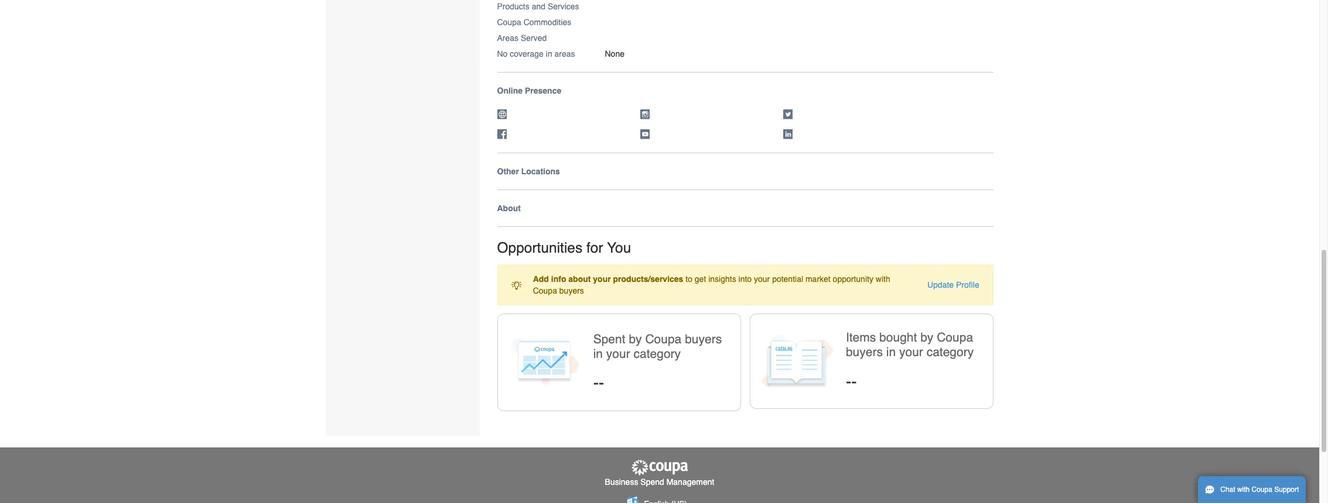 Task type: describe. For each thing, give the bounding box(es) containing it.
items bought by coupa buyers in your category
[[846, 331, 974, 360]]

by inside spent by coupa buyers in your category
[[629, 333, 642, 347]]

for
[[587, 239, 603, 256]]

opportunities
[[497, 239, 583, 256]]

online presence
[[497, 86, 561, 95]]

products and services
[[497, 2, 579, 11]]

bought
[[880, 331, 917, 345]]

chat with coupa support button
[[1198, 477, 1306, 504]]

potential
[[772, 275, 803, 284]]

products
[[497, 2, 530, 11]]

0 horizontal spatial in
[[546, 49, 552, 58]]

market
[[806, 275, 831, 284]]

you
[[607, 239, 631, 256]]

and
[[532, 2, 546, 11]]

areas served
[[497, 33, 547, 43]]

business spend management
[[605, 478, 715, 487]]

no
[[497, 49, 508, 58]]

to
[[686, 275, 693, 284]]

opportunity
[[833, 275, 874, 284]]

info
[[551, 275, 566, 284]]

services
[[548, 2, 579, 11]]

coverage
[[510, 49, 544, 58]]

about
[[569, 275, 591, 284]]

support
[[1275, 486, 1299, 495]]

coupa inside the items bought by coupa buyers in your category
[[937, 331, 973, 345]]

coupa up areas
[[497, 17, 521, 27]]

chat
[[1221, 486, 1236, 495]]

spend
[[641, 478, 664, 487]]

update profile link
[[928, 281, 980, 290]]

-- for buyers
[[846, 372, 857, 391]]

coupa supplier portal image
[[631, 460, 689, 477]]

alert containing add info about your products/services
[[497, 265, 994, 306]]

category inside the items bought by coupa buyers in your category
[[927, 346, 974, 360]]

update profile
[[928, 281, 980, 290]]

by inside the items bought by coupa buyers in your category
[[921, 331, 934, 345]]

opportunities for you
[[497, 239, 631, 256]]

other
[[497, 167, 519, 176]]

business
[[605, 478, 638, 487]]

online
[[497, 86, 523, 95]]

your inside 'to get insights into your potential market opportunity with coupa buyers'
[[754, 275, 770, 284]]

your inside the items bought by coupa buyers in your category
[[899, 346, 923, 360]]

your right about
[[593, 275, 611, 284]]

with inside chat with coupa support button
[[1238, 486, 1250, 495]]

update
[[928, 281, 954, 290]]

items
[[846, 331, 876, 345]]



Task type: vqa. For each thing, say whether or not it's contained in the screenshot.
the Add info about your products/services
yes



Task type: locate. For each thing, give the bounding box(es) containing it.
spent by coupa buyers in your category
[[593, 333, 722, 361]]

areas
[[555, 49, 575, 58]]

buyers down items
[[846, 346, 883, 360]]

with
[[876, 275, 891, 284], [1238, 486, 1250, 495]]

0 horizontal spatial --
[[593, 374, 604, 393]]

by right "bought"
[[921, 331, 934, 345]]

2 horizontal spatial in
[[886, 346, 896, 360]]

coupa inside spent by coupa buyers in your category
[[645, 333, 682, 347]]

-
[[846, 372, 852, 391], [852, 372, 857, 391], [593, 374, 599, 393], [599, 374, 604, 393]]

0 horizontal spatial category
[[634, 347, 681, 361]]

to get insights into your potential market opportunity with coupa buyers
[[533, 275, 891, 296]]

1 horizontal spatial buyers
[[685, 333, 722, 347]]

coupa commodities
[[497, 17, 572, 27]]

chat with coupa support
[[1221, 486, 1299, 495]]

0 vertical spatial with
[[876, 275, 891, 284]]

spent
[[593, 333, 626, 347]]

in inside the items bought by coupa buyers in your category
[[886, 346, 896, 360]]

1 vertical spatial with
[[1238, 486, 1250, 495]]

by right spent
[[629, 333, 642, 347]]

coupa
[[497, 17, 521, 27], [533, 287, 557, 296], [937, 331, 973, 345], [645, 333, 682, 347], [1252, 486, 1273, 495]]

in down "bought"
[[886, 346, 896, 360]]

1 horizontal spatial in
[[593, 347, 603, 361]]

buyers down 'to get insights into your potential market opportunity with coupa buyers' at the bottom of page
[[685, 333, 722, 347]]

category
[[927, 346, 974, 360], [634, 347, 681, 361]]

in inside spent by coupa buyers in your category
[[593, 347, 603, 361]]

-- down spent
[[593, 374, 604, 393]]

management
[[667, 478, 715, 487]]

coupa left support at the bottom right of the page
[[1252, 486, 1273, 495]]

buyers inside spent by coupa buyers in your category
[[685, 333, 722, 347]]

1 horizontal spatial with
[[1238, 486, 1250, 495]]

your inside spent by coupa buyers in your category
[[606, 347, 630, 361]]

insights
[[709, 275, 736, 284]]

none
[[605, 49, 625, 58]]

coupa right spent
[[645, 333, 682, 347]]

in left areas
[[546, 49, 552, 58]]

with right chat
[[1238, 486, 1250, 495]]

1 horizontal spatial --
[[846, 372, 857, 391]]

alert
[[497, 265, 994, 306]]

in
[[546, 49, 552, 58], [886, 346, 896, 360], [593, 347, 603, 361]]

coupa inside button
[[1252, 486, 1273, 495]]

with inside 'to get insights into your potential market opportunity with coupa buyers'
[[876, 275, 891, 284]]

with right opportunity
[[876, 275, 891, 284]]

your down spent
[[606, 347, 630, 361]]

buyers down about
[[559, 287, 584, 296]]

category inside spent by coupa buyers in your category
[[634, 347, 681, 361]]

locations
[[521, 167, 560, 176]]

1 horizontal spatial by
[[921, 331, 934, 345]]

coupa down 'update profile'
[[937, 331, 973, 345]]

2 horizontal spatial buyers
[[846, 346, 883, 360]]

by
[[921, 331, 934, 345], [629, 333, 642, 347]]

-- down items
[[846, 372, 857, 391]]

1 horizontal spatial category
[[927, 346, 974, 360]]

-- for in
[[593, 374, 604, 393]]

profile
[[956, 281, 980, 290]]

0 horizontal spatial by
[[629, 333, 642, 347]]

buyers inside 'to get insights into your potential market opportunity with coupa buyers'
[[559, 287, 584, 296]]

your right into
[[754, 275, 770, 284]]

in down spent
[[593, 347, 603, 361]]

0 horizontal spatial with
[[876, 275, 891, 284]]

add info about your products/services
[[533, 275, 683, 284]]

coupa down add on the bottom of page
[[533, 287, 557, 296]]

buyers inside the items bought by coupa buyers in your category
[[846, 346, 883, 360]]

your
[[593, 275, 611, 284], [754, 275, 770, 284], [899, 346, 923, 360], [606, 347, 630, 361]]

no coverage in areas
[[497, 49, 575, 58]]

buyers
[[559, 287, 584, 296], [685, 333, 722, 347], [846, 346, 883, 360]]

--
[[846, 372, 857, 391], [593, 374, 604, 393]]

coupa inside 'to get insights into your potential market opportunity with coupa buyers'
[[533, 287, 557, 296]]

served
[[521, 33, 547, 43]]

your down "bought"
[[899, 346, 923, 360]]

into
[[739, 275, 752, 284]]

areas
[[497, 33, 519, 43]]

presence
[[525, 86, 561, 95]]

about
[[497, 204, 521, 213]]

products/services
[[613, 275, 683, 284]]

0 horizontal spatial buyers
[[559, 287, 584, 296]]

other locations
[[497, 167, 560, 176]]

get
[[695, 275, 706, 284]]

add
[[533, 275, 549, 284]]

commodities
[[524, 17, 572, 27]]



